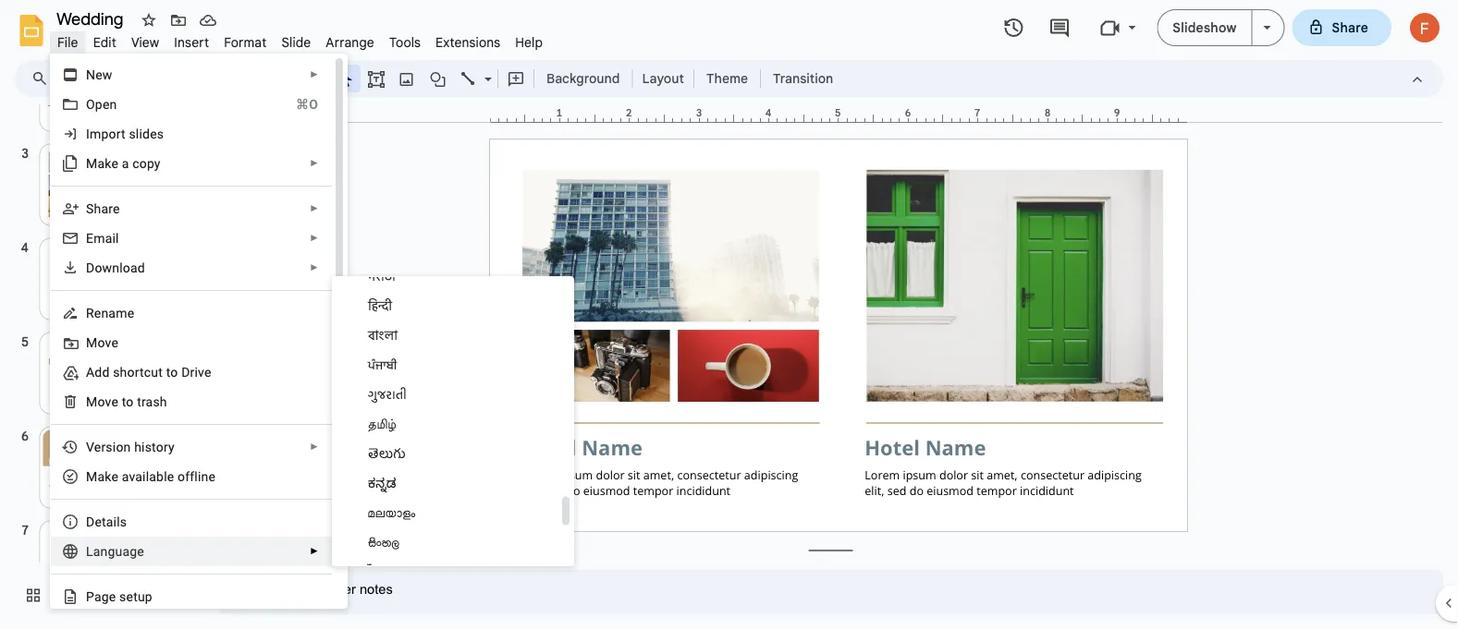 Task type: vqa. For each thing, say whether or not it's contained in the screenshot.


Task type: describe. For each thing, give the bounding box(es) containing it.
ગુજરાતી
[[368, 387, 407, 402]]

a
[[122, 156, 129, 171]]

insert menu item
[[167, 31, 217, 53]]

make a copy c element
[[86, 156, 166, 171]]

Rename text field
[[50, 7, 134, 30]]

d
[[86, 260, 95, 276]]

ma
[[86, 469, 105, 485]]

pa g e setup
[[86, 590, 153, 605]]

mail
[[94, 231, 119, 246]]

o pen
[[86, 97, 117, 112]]

background button
[[538, 65, 629, 93]]

shortcut
[[113, 365, 163, 380]]

m ove
[[86, 335, 118, 351]]

layout
[[642, 70, 684, 86]]

istory
[[142, 440, 175, 455]]

l
[[86, 544, 93, 560]]

share button
[[1293, 9, 1392, 46]]

ಕನ್ನಡ
[[368, 476, 397, 491]]

drive
[[181, 365, 211, 380]]

ove
[[98, 335, 118, 351]]

r ename
[[86, 306, 134, 321]]

add shortcut to drive
[[86, 365, 211, 380]]

සිංහල
[[368, 535, 400, 550]]

தமிழ்
[[368, 417, 397, 432]]

insert
[[174, 34, 209, 50]]

s hare
[[86, 201, 120, 216]]

edit
[[93, 34, 116, 50]]

presentation options image
[[1264, 26, 1271, 30]]

Menus field
[[23, 66, 64, 92]]

format menu item
[[217, 31, 274, 53]]

ไทย
[[368, 565, 390, 580]]

view menu item
[[124, 31, 167, 53]]

m
[[86, 335, 98, 351]]

file
[[57, 34, 78, 50]]

తెలుగు
[[368, 446, 406, 462]]

ew
[[95, 67, 112, 82]]

d ownload
[[86, 260, 145, 276]]

application containing slideshow
[[0, 0, 1459, 630]]

r
[[86, 306, 94, 321]]

add
[[86, 365, 110, 380]]

മലയാളം
[[368, 506, 416, 521]]

language l element
[[86, 544, 150, 560]]

slideshow
[[1173, 19, 1237, 36]]

background
[[547, 70, 620, 86]]

insert image image
[[396, 66, 418, 92]]

pen
[[95, 97, 117, 112]]

move
[[86, 395, 118, 410]]

move m element
[[86, 335, 124, 351]]

slide menu item
[[274, 31, 319, 53]]

make
[[86, 156, 118, 171]]

► for l anguage
[[310, 547, 319, 557]]

► for d ownload
[[310, 263, 319, 273]]

view
[[131, 34, 159, 50]]

tools
[[389, 34, 421, 50]]

g
[[102, 590, 109, 605]]

extensions
[[436, 34, 501, 50]]

import slides z element
[[86, 126, 169, 142]]

import slides
[[86, 126, 164, 142]]

trash
[[137, 395, 167, 410]]

tools menu item
[[382, 31, 428, 53]]

⌘o
[[296, 97, 318, 112]]

anguage
[[93, 544, 144, 560]]

हिन्दी
[[368, 298, 392, 314]]

shape image
[[428, 66, 449, 92]]



Task type: locate. For each thing, give the bounding box(es) containing it.
ਪੰਜਾਬੀ
[[368, 358, 397, 373]]

► for s hare
[[310, 204, 319, 214]]

0 vertical spatial e
[[111, 469, 118, 485]]

e for k
[[111, 469, 118, 485]]

share s element
[[86, 201, 125, 216]]

setup
[[119, 590, 153, 605]]

1 ► from the top
[[310, 69, 319, 80]]

transition
[[773, 70, 834, 86]]

version history h element
[[86, 440, 180, 455]]

t
[[122, 395, 126, 410]]

transition button
[[765, 65, 842, 93]]

slide
[[282, 34, 311, 50]]

3 ► from the top
[[310, 204, 319, 214]]

navigation
[[0, 44, 204, 630]]

বাংলা
[[368, 328, 398, 343]]

मराठी
[[368, 269, 396, 284]]

4 ► from the top
[[310, 233, 319, 244]]

pa
[[86, 590, 102, 605]]

⌘o element
[[274, 95, 318, 114]]

add shortcut to drive , element
[[86, 365, 217, 380]]

e
[[111, 469, 118, 485], [109, 590, 116, 605]]

make available offline k element
[[86, 469, 221, 485]]

c
[[132, 156, 139, 171]]

n ew
[[86, 67, 112, 82]]

► for istory
[[310, 442, 319, 453]]

import
[[86, 126, 126, 142]]

available
[[122, 469, 174, 485]]

hare
[[94, 201, 120, 216]]

details b element
[[86, 515, 132, 530]]

1 vertical spatial e
[[109, 590, 116, 605]]

extensions menu item
[[428, 31, 508, 53]]

arrange menu item
[[319, 31, 382, 53]]

menu bar containing file
[[50, 24, 551, 55]]

► for opy
[[310, 158, 319, 169]]

theme
[[707, 70, 748, 86]]

k
[[105, 469, 111, 485]]

ename
[[94, 306, 134, 321]]

new n element
[[86, 67, 118, 82]]

format
[[224, 34, 267, 50]]

arrange
[[326, 34, 375, 50]]

help
[[515, 34, 543, 50]]

menu bar inside menu bar 'banner'
[[50, 24, 551, 55]]

menu
[[43, 0, 348, 612], [332, 262, 574, 587]]

open o element
[[86, 97, 123, 112]]

email e element
[[86, 231, 125, 246]]

theme button
[[698, 65, 757, 93]]

main toolbar
[[55, 65, 843, 93]]

► for e mail
[[310, 233, 319, 244]]

2 ► from the top
[[310, 158, 319, 169]]

e right pa on the left
[[109, 590, 116, 605]]

menu containing मराठी
[[332, 262, 574, 587]]

make a c opy
[[86, 156, 161, 171]]

e for g
[[109, 590, 116, 605]]

layout button
[[637, 65, 690, 93]]

n
[[86, 67, 95, 82]]

slides
[[129, 126, 164, 142]]

help menu item
[[508, 31, 551, 53]]

slideshow button
[[1158, 9, 1253, 46]]

► for n ew
[[310, 69, 319, 80]]

e mail
[[86, 231, 119, 246]]

page setup g element
[[86, 590, 158, 605]]

Star checkbox
[[136, 7, 162, 33]]

download d element
[[86, 260, 151, 276]]

ma k e available offline
[[86, 469, 216, 485]]

menu bar banner
[[0, 0, 1459, 630]]

o
[[126, 395, 134, 410]]

6 ► from the top
[[310, 442, 319, 453]]

opy
[[139, 156, 161, 171]]

l anguage
[[86, 544, 144, 560]]

version
[[86, 440, 131, 455]]

to
[[166, 365, 178, 380]]

move t o trash
[[86, 395, 167, 410]]

navigation inside application
[[0, 44, 204, 630]]

offline
[[178, 469, 216, 485]]

version h istory
[[86, 440, 175, 455]]

e right ma in the bottom of the page
[[111, 469, 118, 485]]

h
[[134, 440, 142, 455]]

7 ► from the top
[[310, 547, 319, 557]]

edit menu item
[[86, 31, 124, 53]]

rename r element
[[86, 306, 140, 321]]

o
[[86, 97, 95, 112]]

file menu item
[[50, 31, 86, 53]]

s
[[86, 201, 94, 216]]

move to trash t element
[[86, 395, 173, 410]]

►
[[310, 69, 319, 80], [310, 158, 319, 169], [310, 204, 319, 214], [310, 233, 319, 244], [310, 263, 319, 273], [310, 442, 319, 453], [310, 547, 319, 557]]

ownload
[[95, 260, 145, 276]]

share
[[1333, 19, 1369, 36]]

menu bar
[[50, 24, 551, 55]]

details
[[86, 515, 127, 530]]

e
[[86, 231, 94, 246]]

5 ► from the top
[[310, 263, 319, 273]]

application
[[0, 0, 1459, 630]]

menu containing n
[[43, 0, 348, 612]]



